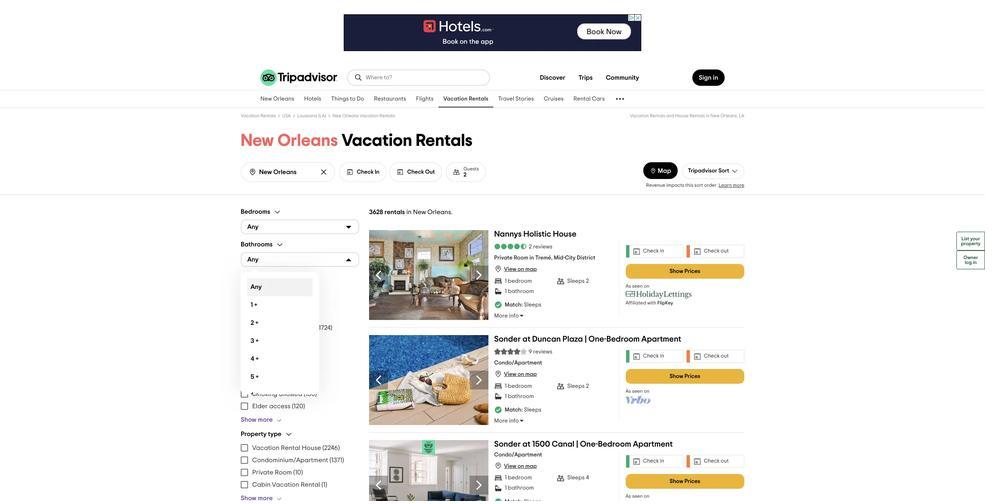 Task type: locate. For each thing, give the bounding box(es) containing it.
+
[[254, 302, 257, 308], [255, 320, 259, 326], [256, 338, 259, 344], [256, 356, 259, 362], [256, 374, 259, 380], [256, 392, 259, 398]]

(2246)
[[323, 445, 340, 451]]

vacation rental house (2246)
[[252, 445, 340, 451]]

cruises link
[[539, 90, 569, 108]]

map down 1500
[[525, 463, 537, 469]]

one- inside sonder at duncan plaza | one-bedroom apartment link
[[589, 335, 607, 343]]

menu containing pet friendly (841)
[[241, 363, 359, 412]]

2 vertical spatial out
[[721, 459, 729, 464]]

private up 'cabin'
[[252, 469, 273, 476]]

vacation rentals down new orleans
[[241, 114, 276, 118]]

2 group from the top
[[241, 241, 359, 404]]

0 vertical spatial search search field
[[366, 74, 483, 81]]

internet or wifi (3532)
[[252, 288, 315, 294]]

more inside dropdown button
[[258, 416, 273, 423]]

3 group from the top
[[241, 273, 359, 345]]

3 as seen on from the top
[[626, 494, 650, 499]]

1 vertical spatial info
[[509, 418, 519, 424]]

0 vertical spatial at
[[523, 335, 531, 343]]

search image
[[249, 168, 257, 176]]

tripadvisor image
[[260, 70, 337, 86]]

9
[[529, 349, 532, 355]]

1 horizontal spatial 4
[[586, 475, 589, 481]]

rental up condominium/apartment
[[281, 445, 300, 451]]

check in for sonder at duncan plaza | one-bedroom apartment
[[643, 354, 664, 359]]

0 vertical spatial reviews
[[533, 244, 553, 250]]

mid-
[[554, 255, 565, 261]]

2 as from the top
[[626, 389, 631, 394]]

1 reviews from the top
[[533, 244, 553, 250]]

2 vertical spatial bedroom
[[508, 475, 532, 481]]

one- inside sonder at 1500 canal | one-bedroom apartment link
[[580, 440, 598, 448]]

bedrooms
[[241, 209, 270, 215]]

1 horizontal spatial private
[[494, 255, 513, 261]]

menu containing internet or wifi (3532)
[[241, 285, 359, 334]]

1 vertical spatial any
[[247, 256, 259, 263]]

2 1 bedroom from the top
[[505, 383, 532, 389]]

2 at from the top
[[523, 440, 531, 448]]

check in
[[643, 249, 664, 254], [643, 354, 664, 359], [643, 459, 664, 464]]

private inside "group"
[[252, 469, 273, 476]]

2 vertical spatial check in
[[643, 459, 664, 464]]

+ down internet
[[254, 302, 257, 308]]

1 vertical spatial match:
[[505, 407, 523, 413]]

3 map from the top
[[525, 463, 537, 469]]

2 vertical spatial as seen on
[[626, 494, 650, 499]]

2 inside "group"
[[251, 320, 254, 326]]

impacts
[[667, 183, 685, 187]]

0 vertical spatial room
[[514, 255, 528, 261]]

learn
[[719, 183, 732, 187]]

4 group from the top
[[241, 352, 359, 424]]

holistic
[[524, 230, 551, 238]]

1 vertical spatial view on map
[[504, 372, 537, 377]]

0 vertical spatial more info
[[494, 313, 519, 319]]

1 vertical spatial map
[[525, 372, 537, 377]]

1 vertical spatial bedroom
[[508, 383, 532, 389]]

1 vertical spatial seen
[[632, 389, 643, 394]]

2 show prices from the top
[[670, 374, 701, 379]]

type
[[268, 431, 282, 438]]

0 vertical spatial view on map button
[[494, 265, 537, 273]]

match: sleeps
[[505, 302, 542, 308], [505, 407, 542, 413]]

0 vertical spatial 1 bedroom
[[505, 278, 532, 284]]

6 +
[[251, 392, 259, 398]]

condo/apartment down 9 in the right bottom of the page
[[494, 360, 542, 366]]

1 horizontal spatial more
[[733, 183, 745, 187]]

house for vacation rental house (2246)
[[302, 445, 321, 451]]

check in for sonder at 1500 canal | one-bedroom apartment
[[643, 459, 664, 464]]

0 vertical spatial vacation rentals link
[[439, 90, 493, 108]]

3 seen from the top
[[632, 494, 643, 499]]

prices for sonder at 1500 canal | one-bedroom apartment
[[685, 479, 701, 484]]

2 vertical spatial as
[[626, 494, 631, 499]]

bedroom for nannys
[[508, 278, 532, 284]]

1 show prices button from the top
[[626, 264, 745, 279]]

menu
[[241, 285, 359, 334], [241, 363, 359, 412], [241, 442, 359, 491]]

as seen on for sonder at duncan plaza | one-bedroom apartment
[[626, 389, 650, 394]]

1 vertical spatial as
[[626, 389, 631, 394]]

1 seen from the top
[[632, 284, 643, 288]]

map for at
[[525, 372, 537, 377]]

condo/apartment down 1500
[[494, 452, 542, 458]]

2 view on map from the top
[[504, 372, 537, 377]]

house inside nannys holistic house link
[[553, 230, 577, 238]]

0 vertical spatial show prices
[[670, 268, 701, 274]]

tripadvisor sort
[[688, 168, 729, 174]]

vacation rentals link
[[439, 90, 493, 108], [241, 114, 276, 118]]

2 +
[[251, 320, 259, 326]]

view on map down tremé,
[[504, 267, 537, 272]]

check out
[[704, 249, 729, 254], [704, 354, 729, 359], [704, 459, 729, 464]]

bathroom
[[508, 289, 534, 294], [508, 394, 534, 399], [508, 485, 534, 491]]

district
[[577, 255, 596, 261]]

1 vertical spatial menu
[[241, 363, 359, 412]]

new inside 'new orleans' link
[[260, 96, 272, 102]]

match: sleeps for at
[[505, 407, 542, 413]]

+ right '5'
[[256, 374, 259, 380]]

vacation rentals link left travel
[[439, 90, 493, 108]]

rental cars link
[[569, 90, 610, 108]]

list box containing any
[[241, 272, 319, 404]]

3 show prices from the top
[[670, 479, 701, 484]]

1 check out from the top
[[704, 249, 729, 254]]

0 horizontal spatial rental
[[281, 445, 300, 451]]

1 horizontal spatial house
[[553, 230, 577, 238]]

4 down show all
[[251, 356, 254, 362]]

orleans for new orleans vacation rentals 'link'
[[343, 114, 359, 118]]

smoking
[[252, 391, 277, 397]]

list your property
[[961, 236, 981, 246]]

vacation rentals link down new orleans
[[241, 114, 276, 118]]

check out
[[407, 169, 435, 175]]

list box
[[241, 272, 319, 404]]

0 vertical spatial show prices button
[[626, 264, 745, 279]]

| for plaza
[[585, 335, 587, 343]]

3 view on map from the top
[[504, 463, 537, 469]]

at for 1500
[[523, 440, 531, 448]]

out
[[721, 249, 729, 254], [721, 354, 729, 359], [721, 459, 729, 464]]

louisiana (la) link
[[297, 114, 326, 118]]

2 match: from the top
[[505, 407, 523, 413]]

2 check in from the top
[[643, 354, 664, 359]]

info
[[509, 313, 519, 319], [509, 418, 519, 424]]

0 vertical spatial seen
[[632, 284, 643, 288]]

2 view on map button from the top
[[494, 370, 537, 378]]

vacation rentals
[[444, 96, 488, 102], [241, 114, 276, 118]]

0 vertical spatial 1 bathroom
[[505, 289, 534, 294]]

reviews
[[533, 244, 553, 250], [533, 349, 553, 355]]

view on map down 9 in the right bottom of the page
[[504, 372, 537, 377]]

search search field right search icon
[[259, 168, 314, 176]]

0 horizontal spatial |
[[576, 440, 578, 448]]

sleeps 4
[[567, 475, 589, 481]]

bathroom for nannys
[[508, 289, 534, 294]]

0 vertical spatial more
[[494, 313, 508, 319]]

map down 9 in the right bottom of the page
[[525, 372, 537, 377]]

0 vertical spatial rental
[[574, 96, 591, 102]]

at left 1500
[[523, 440, 531, 448]]

group containing amenities
[[241, 273, 359, 345]]

1 more from the top
[[494, 313, 508, 319]]

2 vertical spatial house
[[302, 445, 321, 451]]

4
[[251, 356, 254, 362], [586, 475, 589, 481]]

rental left (1)
[[301, 481, 320, 488]]

orleans,
[[721, 114, 738, 118]]

1 menu from the top
[[241, 285, 359, 334]]

more info for nannys holistic house
[[494, 313, 519, 319]]

0 vertical spatial bedroom
[[607, 335, 640, 343]]

1 vertical spatial view
[[504, 372, 516, 377]]

menu containing vacation rental house (2246)
[[241, 442, 359, 491]]

check inside popup button
[[407, 169, 424, 175]]

2 sonder from the top
[[494, 440, 521, 448]]

list your property button
[[957, 232, 985, 251]]

0 vertical spatial apartment
[[642, 335, 682, 343]]

bedroom for plaza
[[607, 335, 640, 343]]

sleeps
[[567, 278, 585, 284], [524, 302, 542, 308], [567, 383, 585, 389], [524, 407, 542, 413], [567, 475, 585, 481]]

+ up 5 +
[[256, 356, 259, 362]]

1 group from the top
[[241, 208, 359, 234]]

community
[[606, 74, 639, 81]]

| right canal
[[576, 440, 578, 448]]

menu for amenities
[[241, 285, 359, 334]]

private for private room in tremé, mid-city district
[[494, 255, 513, 261]]

wifi
[[285, 288, 296, 294]]

1 view on map from the top
[[504, 267, 537, 272]]

2 vertical spatial menu
[[241, 442, 359, 491]]

new orleans vacation rentals down new orleans vacation rentals 'link'
[[241, 132, 473, 149]]

orleans down louisiana
[[277, 132, 338, 149]]

show inside the show more dropdown button
[[241, 416, 256, 423]]

0 vertical spatial house
[[676, 114, 689, 118]]

sort
[[719, 168, 729, 174]]

your
[[971, 236, 980, 241]]

room up cabin vacation rental (1)
[[275, 469, 292, 476]]

1 vertical spatial condo/apartment
[[494, 452, 542, 458]]

map for holistic
[[525, 267, 537, 272]]

more
[[494, 313, 508, 319], [494, 418, 508, 424]]

1 vertical spatial 1 bathroom
[[505, 394, 534, 399]]

match:
[[505, 302, 523, 308], [505, 407, 523, 413]]

2 out from the top
[[721, 354, 729, 359]]

1 horizontal spatial vacation rentals
[[444, 96, 488, 102]]

1 1 bedroom from the top
[[505, 278, 532, 284]]

as seen on for nannys holistic house
[[626, 284, 650, 288]]

2 prices from the top
[[685, 374, 701, 379]]

1 vertical spatial bedroom
[[598, 440, 631, 448]]

4 down sonder at 1500 canal | one-bedroom apartment link
[[586, 475, 589, 481]]

orleans down the to at left top
[[343, 114, 359, 118]]

1 vertical spatial bathroom
[[508, 394, 534, 399]]

0 vertical spatial more
[[733, 183, 745, 187]]

2 sleeps 2 from the top
[[567, 383, 589, 389]]

2 vertical spatial view on map
[[504, 463, 537, 469]]

2 vertical spatial prices
[[685, 479, 701, 484]]

1 match: from the top
[[505, 302, 523, 308]]

1 horizontal spatial |
[[585, 335, 587, 343]]

nannys holistic house
[[494, 230, 577, 238]]

sonder left 1500
[[494, 440, 521, 448]]

1 horizontal spatial room
[[514, 255, 528, 261]]

show all button
[[241, 337, 265, 345]]

2 reviews from the top
[[533, 349, 553, 355]]

1 bathroom from the top
[[508, 289, 534, 294]]

0 horizontal spatial house
[[302, 445, 321, 451]]

1 1 bathroom from the top
[[505, 289, 534, 294]]

discover button
[[534, 70, 572, 86]]

view on map button down tremé,
[[494, 265, 537, 273]]

2 vertical spatial map
[[525, 463, 537, 469]]

reviews right 9 in the right bottom of the page
[[533, 349, 553, 355]]

1 vertical spatial check out
[[704, 354, 729, 359]]

3628 rentals in new orleans.
[[369, 209, 453, 215]]

2 vertical spatial rental
[[301, 481, 320, 488]]

2 show prices button from the top
[[626, 369, 745, 384]]

new orleans vacation rentals
[[333, 114, 395, 118], [241, 132, 473, 149]]

2 menu from the top
[[241, 363, 359, 412]]

map down tremé,
[[525, 267, 537, 272]]

la
[[739, 114, 745, 118]]

+ for 2 +
[[255, 320, 259, 326]]

4 inside "group"
[[251, 356, 254, 362]]

in
[[713, 74, 718, 81], [706, 114, 710, 118], [407, 209, 412, 215], [660, 249, 664, 254], [530, 255, 534, 261], [973, 260, 977, 265], [660, 354, 664, 359], [660, 459, 664, 464]]

3
[[251, 338, 254, 344]]

2 more info from the top
[[494, 418, 519, 424]]

2 vertical spatial any
[[251, 284, 262, 290]]

new up search icon
[[241, 132, 274, 149]]

1 out from the top
[[721, 249, 729, 254]]

search search field for search icon
[[259, 168, 314, 176]]

1 view on map button from the top
[[494, 265, 537, 273]]

rental left 'cars'
[[574, 96, 591, 102]]

one- right plaza
[[589, 335, 607, 343]]

view on map button for nannys
[[494, 265, 537, 273]]

9 reviews
[[529, 349, 553, 355]]

0 vertical spatial |
[[585, 335, 587, 343]]

2 vertical spatial seen
[[632, 494, 643, 499]]

check out for nannys holistic house
[[704, 249, 729, 254]]

advertisement region
[[344, 14, 642, 51]]

other outdoor space (1724)
[[252, 324, 332, 331]]

+ right "3"
[[256, 338, 259, 344]]

2 check out from the top
[[704, 354, 729, 359]]

1 vertical spatial one-
[[580, 440, 598, 448]]

None search field
[[348, 70, 489, 85]]

view on map button down 1500
[[494, 462, 537, 470]]

sonder at duncan plaza | one-bedroom apartment
[[494, 335, 682, 343]]

any down bathrooms
[[247, 256, 259, 263]]

house up condominium/apartment (1371)
[[302, 445, 321, 451]]

2 vertical spatial 1 bedroom
[[505, 475, 532, 481]]

2 vertical spatial 1 bathroom
[[505, 485, 534, 491]]

access
[[269, 403, 291, 409]]

1 check in from the top
[[643, 249, 664, 254]]

new
[[260, 96, 272, 102], [333, 114, 342, 118], [711, 114, 720, 118], [241, 132, 274, 149], [413, 209, 426, 215]]

0 vertical spatial one-
[[589, 335, 607, 343]]

cabin vacation rental (1)
[[252, 481, 327, 488]]

1 vertical spatial at
[[523, 440, 531, 448]]

1 vertical spatial check in
[[643, 354, 664, 359]]

reviews up tremé,
[[533, 244, 553, 250]]

1 vertical spatial private
[[252, 469, 273, 476]]

(3532)
[[297, 288, 315, 294]]

1 vertical spatial sonder
[[494, 440, 521, 448]]

new orleans vacation rentals down "do"
[[333, 114, 395, 118]]

1 bathroom
[[505, 289, 534, 294], [505, 394, 534, 399], [505, 485, 534, 491]]

0 vertical spatial info
[[509, 313, 519, 319]]

clear image
[[320, 168, 328, 176]]

2 bathroom from the top
[[508, 394, 534, 399]]

more down elder
[[258, 416, 273, 423]]

(120)
[[292, 403, 305, 409]]

3 check out from the top
[[704, 459, 729, 464]]

0 horizontal spatial search search field
[[259, 168, 314, 176]]

1 as seen on from the top
[[626, 284, 650, 288]]

apartment for sonder at duncan plaza | one-bedroom apartment
[[642, 335, 682, 343]]

3 prices from the top
[[685, 479, 701, 484]]

0 vertical spatial bathroom
[[508, 289, 534, 294]]

owner log in
[[964, 255, 978, 265]]

1 vertical spatial show prices button
[[626, 369, 745, 384]]

| right plaza
[[585, 335, 587, 343]]

internet
[[252, 288, 276, 294]]

log
[[965, 260, 972, 265]]

1 vertical spatial out
[[721, 354, 729, 359]]

3 view from the top
[[504, 463, 516, 469]]

0 horizontal spatial private
[[252, 469, 273, 476]]

show inside show all button
[[241, 338, 256, 344]]

1 match: sleeps from the top
[[505, 302, 542, 308]]

0 horizontal spatial room
[[275, 469, 292, 476]]

new down tripadvisor image
[[260, 96, 272, 102]]

2 view from the top
[[504, 372, 516, 377]]

nannys holistic house link
[[494, 230, 577, 241]]

out for nannys holistic house
[[721, 249, 729, 254]]

3 menu from the top
[[241, 442, 359, 491]]

view for sonder
[[504, 372, 516, 377]]

+ right 6
[[256, 392, 259, 398]]

orleans inside 'new orleans' link
[[273, 96, 294, 102]]

1 prices from the top
[[685, 268, 701, 274]]

show
[[670, 268, 684, 274], [241, 338, 256, 344], [670, 374, 684, 379], [241, 416, 256, 423], [670, 479, 684, 484]]

0 vertical spatial check out
[[704, 249, 729, 254]]

room left tremé,
[[514, 255, 528, 261]]

house right the and
[[676, 114, 689, 118]]

2 vertical spatial view
[[504, 463, 516, 469]]

2 more from the top
[[494, 418, 508, 424]]

private down the nannys
[[494, 255, 513, 261]]

0 vertical spatial map
[[525, 267, 537, 272]]

vacation down property type
[[252, 445, 280, 451]]

1 +
[[251, 302, 257, 308]]

group containing property type
[[241, 430, 359, 501]]

orleans up usa "link"
[[273, 96, 294, 102]]

3 check in from the top
[[643, 459, 664, 464]]

new right (la)
[[333, 114, 342, 118]]

1 sonder from the top
[[494, 335, 521, 343]]

on
[[518, 267, 524, 272], [644, 284, 650, 288], [518, 372, 524, 377], [644, 389, 650, 394], [518, 463, 524, 469], [644, 494, 650, 499]]

at up 9 in the right bottom of the page
[[523, 335, 531, 343]]

1 show prices from the top
[[670, 268, 701, 274]]

more for nannys holistic house
[[494, 313, 508, 319]]

any
[[247, 224, 259, 230], [247, 256, 259, 263], [251, 284, 262, 290]]

2 map from the top
[[525, 372, 537, 377]]

1 more info from the top
[[494, 313, 519, 319]]

1 horizontal spatial search search field
[[366, 74, 483, 81]]

more right learn
[[733, 183, 745, 187]]

3 out from the top
[[721, 459, 729, 464]]

sonder left duncan
[[494, 335, 521, 343]]

1 vertical spatial as seen on
[[626, 389, 650, 394]]

owner
[[964, 255, 978, 260]]

duncan
[[532, 335, 561, 343]]

house inside menu
[[302, 445, 321, 451]]

prices for sonder at duncan plaza | one-bedroom apartment
[[685, 374, 701, 379]]

2 match: sleeps from the top
[[505, 407, 542, 413]]

bedroom for sonder
[[508, 383, 532, 389]]

1 vertical spatial more info
[[494, 418, 519, 424]]

property
[[961, 241, 981, 246]]

group
[[241, 208, 359, 234], [241, 241, 359, 404], [241, 273, 359, 345], [241, 352, 359, 424], [241, 430, 359, 501]]

usa
[[282, 114, 291, 118]]

1 sleeps 2 from the top
[[567, 278, 589, 284]]

2 bedroom from the top
[[508, 383, 532, 389]]

0 vertical spatial any
[[247, 224, 259, 230]]

city
[[565, 255, 576, 261]]

2 seen from the top
[[632, 389, 643, 394]]

out for sonder at 1500 canal | one-bedroom apartment
[[721, 459, 729, 464]]

2 vertical spatial show prices
[[670, 479, 701, 484]]

3 show prices button from the top
[[626, 474, 745, 489]]

1 horizontal spatial vacation rentals link
[[439, 90, 493, 108]]

1 bathroom for sonder
[[505, 394, 534, 399]]

nannys holistic house, vacation rental in new orleans image
[[369, 230, 489, 320]]

group containing bedrooms
[[241, 208, 359, 234]]

1 at from the top
[[523, 335, 531, 343]]

1 as from the top
[[626, 284, 631, 288]]

0 vertical spatial match: sleeps
[[505, 302, 542, 308]]

view on map button down 9 in the right bottom of the page
[[494, 370, 537, 378]]

5 group from the top
[[241, 430, 359, 501]]

1 view from the top
[[504, 267, 516, 272]]

0 vertical spatial bedroom
[[508, 278, 532, 284]]

guests 2
[[464, 166, 479, 178]]

1 vertical spatial search search field
[[259, 168, 314, 176]]

2 1 bathroom from the top
[[505, 394, 534, 399]]

one- right canal
[[580, 440, 598, 448]]

1 bedroom from the top
[[508, 278, 532, 284]]

house up mid-
[[553, 230, 577, 238]]

space
[[297, 324, 316, 331]]

0 vertical spatial view on map
[[504, 267, 537, 272]]

match: sleeps for holistic
[[505, 302, 542, 308]]

0 horizontal spatial 4
[[251, 356, 254, 362]]

2 as seen on from the top
[[626, 389, 650, 394]]

0 vertical spatial private
[[494, 255, 513, 261]]

house
[[676, 114, 689, 118], [553, 230, 577, 238], [302, 445, 321, 451]]

2 condo/apartment from the top
[[494, 452, 542, 458]]

sleeps 2
[[567, 278, 589, 284], [567, 383, 589, 389]]

2 vertical spatial check out
[[704, 459, 729, 464]]

0 horizontal spatial vacation rentals link
[[241, 114, 276, 118]]

view on map down 1500
[[504, 463, 537, 469]]

1 map from the top
[[525, 267, 537, 272]]

0 vertical spatial out
[[721, 249, 729, 254]]

2 info from the top
[[509, 418, 519, 424]]

private
[[494, 255, 513, 261], [252, 469, 273, 476]]

any down amenities
[[251, 284, 262, 290]]

sonder at 1500 canal | one-bedroom apartment, vacation rental in new orleans image
[[369, 440, 489, 501]]

prices for nannys holistic house
[[685, 268, 701, 274]]

6
[[251, 392, 254, 398]]

+ up 3 +
[[255, 320, 259, 326]]

+ for 5 +
[[256, 374, 259, 380]]

vacation rentals left travel
[[444, 96, 488, 102]]

1 vertical spatial room
[[275, 469, 292, 476]]

0 vertical spatial condo/apartment
[[494, 360, 542, 366]]

1 vertical spatial house
[[553, 230, 577, 238]]

Search search field
[[366, 74, 483, 81], [259, 168, 314, 176]]

1 condo/apartment from the top
[[494, 360, 542, 366]]

room inside menu
[[275, 469, 292, 476]]

any down bedrooms
[[247, 224, 259, 230]]

search search field up flights link
[[366, 74, 483, 81]]

1 vertical spatial more
[[494, 418, 508, 424]]

1 vertical spatial new orleans vacation rentals
[[241, 132, 473, 149]]

orleans
[[273, 96, 294, 102], [343, 114, 359, 118], [277, 132, 338, 149]]

view on map for sonder
[[504, 372, 537, 377]]

sign in
[[699, 74, 718, 81]]

1 bedroom
[[505, 278, 532, 284], [505, 383, 532, 389], [505, 475, 532, 481]]

as
[[626, 284, 631, 288], [626, 389, 631, 394], [626, 494, 631, 499]]

0 vertical spatial view
[[504, 267, 516, 272]]

room for in
[[514, 255, 528, 261]]

1 info from the top
[[509, 313, 519, 319]]

smoking allowed (130)
[[252, 391, 317, 397]]



Task type: describe. For each thing, give the bounding box(es) containing it.
show for sonder at 1500 canal | one-bedroom apartment
[[670, 479, 684, 484]]

more for sonder at duncan plaza | one-bedroom apartment
[[494, 418, 508, 424]]

sleeps 2 for house
[[567, 278, 589, 284]]

list box inside "group"
[[241, 272, 319, 404]]

1 vertical spatial rental
[[281, 445, 300, 451]]

check in
[[357, 169, 380, 175]]

rentals left usa
[[261, 114, 276, 118]]

+ for 4 +
[[256, 356, 259, 362]]

3 bedroom from the top
[[508, 475, 532, 481]]

+ for 3 +
[[256, 338, 259, 344]]

out for sonder at duncan plaza | one-bedroom apartment
[[721, 354, 729, 359]]

3 as from the top
[[626, 494, 631, 499]]

new left the orleans, at top
[[711, 114, 720, 118]]

show prices for sonder at duncan plaza | one-bedroom apartment
[[670, 374, 701, 379]]

revenue impacts this sort order. learn more
[[646, 183, 745, 187]]

outdoor
[[271, 324, 295, 331]]

sonder at 1500 canal | one-bedroom apartment link
[[494, 440, 673, 452]]

2 any button from the top
[[241, 252, 359, 267]]

match: for nannys
[[505, 302, 523, 308]]

check in button
[[339, 162, 386, 182]]

group containing suitability
[[241, 352, 359, 424]]

show prices for nannys holistic house
[[670, 268, 701, 274]]

(la)
[[318, 114, 326, 118]]

(10)
[[293, 469, 303, 476]]

1 any button from the top
[[241, 219, 359, 234]]

map button
[[643, 162, 678, 179]]

show prices button for sonder at duncan plaza | one-bedroom apartment
[[626, 369, 745, 384]]

rentals up out
[[416, 132, 473, 149]]

apartment for sonder at 1500 canal | one-bedroom apartment
[[633, 440, 673, 448]]

things
[[331, 96, 349, 102]]

view for nannys
[[504, 267, 516, 272]]

show prices for sonder at 1500 canal | one-bedroom apartment
[[670, 479, 701, 484]]

owner log in button
[[957, 251, 985, 269]]

1 vertical spatial vacation rentals link
[[241, 114, 276, 118]]

usa link
[[282, 114, 291, 118]]

and
[[666, 114, 675, 118]]

sonder for sonder at duncan plaza | one-bedroom apartment
[[494, 335, 521, 343]]

vacation left the and
[[630, 114, 649, 118]]

other
[[252, 324, 270, 331]]

1 bedroom for sonder
[[505, 383, 532, 389]]

any for 2nd "any" popup button from the top
[[247, 256, 259, 263]]

seen for nannys holistic house
[[632, 284, 643, 288]]

vacation down 'new orleans' link
[[241, 114, 260, 118]]

| for canal
[[576, 440, 578, 448]]

vacation right flights
[[444, 96, 468, 102]]

3 view on map button from the top
[[494, 462, 537, 470]]

in
[[375, 169, 380, 175]]

air conditioning (3444)
[[252, 300, 319, 306]]

3 1 bedroom from the top
[[505, 475, 532, 481]]

check in for nannys holistic house
[[643, 249, 664, 254]]

view on map button for sonder
[[494, 370, 537, 378]]

check out for sonder at 1500 canal | one-bedroom apartment
[[704, 459, 729, 464]]

show prices button for nannys holistic house
[[626, 264, 745, 279]]

private for private room (10)
[[252, 469, 273, 476]]

private room (10)
[[252, 469, 303, 476]]

orleans for 'new orleans' link
[[273, 96, 294, 102]]

sign in link
[[693, 70, 725, 86]]

all
[[258, 338, 265, 344]]

order.
[[704, 183, 718, 187]]

sort
[[695, 183, 703, 187]]

restaurants
[[374, 96, 406, 102]]

sonder at duncan plaza | one-bedroom apartment link
[[494, 335, 682, 347]]

search search field for search image
[[366, 74, 483, 81]]

more info for sonder at duncan plaza | one-bedroom apartment
[[494, 418, 519, 424]]

vrbo.com logo image
[[626, 396, 651, 404]]

view on map for nannys
[[504, 267, 537, 272]]

sleeps 2 for duncan
[[567, 383, 589, 389]]

any for 2nd "any" popup button from the bottom
[[247, 224, 259, 230]]

2 inside guests 2
[[464, 172, 467, 178]]

check inside 'popup button'
[[357, 169, 374, 175]]

check out for sonder at duncan plaza | one-bedroom apartment
[[704, 354, 729, 359]]

things to do
[[331, 96, 364, 102]]

as for nannys holistic house
[[626, 284, 631, 288]]

in inside owner log in
[[973, 260, 977, 265]]

property
[[241, 431, 267, 438]]

2 reviews
[[529, 244, 553, 250]]

nannys
[[494, 230, 522, 238]]

vacation down private room (10)
[[272, 481, 299, 488]]

elder
[[252, 403, 268, 409]]

one- for plaza
[[589, 335, 607, 343]]

1 vertical spatial 4
[[586, 475, 589, 481]]

check out button
[[390, 162, 442, 182]]

this
[[686, 183, 693, 187]]

2 vertical spatial orleans
[[277, 132, 338, 149]]

map
[[658, 167, 671, 174]]

condominium/apartment (1371)
[[252, 457, 344, 463]]

friendly
[[263, 378, 286, 385]]

tripadvisor
[[688, 168, 717, 174]]

new orleans
[[260, 96, 294, 102]]

vacation down new orleans vacation rentals 'link'
[[342, 132, 412, 149]]

sonder at 1500 canal | one-bedroom apartment
[[494, 440, 673, 448]]

search image
[[354, 74, 363, 82]]

as for sonder at duncan plaza | one-bedroom apartment
[[626, 389, 631, 394]]

vacation down "do"
[[360, 114, 379, 118]]

+ for 6 +
[[256, 392, 259, 398]]

(1724)
[[317, 324, 332, 331]]

0 vertical spatial new orleans vacation rentals
[[333, 114, 395, 118]]

menu for suitability
[[241, 363, 359, 412]]

1 vertical spatial vacation rentals
[[241, 114, 276, 118]]

do
[[357, 96, 364, 102]]

rentals down 'restaurants' link
[[380, 114, 395, 118]]

new orleans link
[[256, 90, 299, 108]]

travel stories
[[498, 96, 534, 102]]

rentals left travel
[[469, 96, 488, 102]]

show more button
[[241, 416, 286, 424]]

trips button
[[572, 70, 599, 86]]

rentals left the and
[[650, 114, 665, 118]]

community button
[[599, 70, 646, 86]]

(3444)
[[302, 300, 319, 306]]

pet friendly (841)
[[252, 378, 300, 385]]

sonder at duncan plaza | one-bedroom apartment, vacation rental in new orleans image
[[369, 335, 489, 425]]

flipkey
[[658, 300, 673, 305]]

travel
[[498, 96, 514, 102]]

4 +
[[251, 356, 259, 362]]

3 +
[[251, 338, 259, 344]]

house for nannys holistic house
[[553, 230, 577, 238]]

3 1 bathroom from the top
[[505, 485, 534, 491]]

show for nannys holistic house
[[670, 268, 684, 274]]

1 bedroom for nannys
[[505, 278, 532, 284]]

condominium/apartment
[[252, 457, 328, 463]]

room for (10)
[[275, 469, 292, 476]]

3 bathroom from the top
[[508, 485, 534, 491]]

flights
[[416, 96, 434, 102]]

+ for 1 +
[[254, 302, 257, 308]]

louisiana (la)
[[297, 114, 326, 118]]

air
[[252, 300, 261, 306]]

match: for sonder
[[505, 407, 523, 413]]

things to do link
[[326, 90, 369, 108]]

new orleans vacation rentals link
[[333, 114, 395, 118]]

0 vertical spatial vacation rentals
[[444, 96, 488, 102]]

show prices button for sonder at 1500 canal | one-bedroom apartment
[[626, 474, 745, 489]]

(1)
[[322, 481, 327, 488]]

suitability
[[241, 352, 270, 359]]

learn more link
[[719, 183, 745, 187]]

list
[[962, 236, 969, 241]]

(1371)
[[330, 457, 344, 463]]

new left orleans.
[[413, 209, 426, 215]]

affiliated with flipkey
[[626, 300, 673, 305]]

to
[[350, 96, 356, 102]]

rentals right the and
[[690, 114, 705, 118]]

group containing bathrooms
[[241, 241, 359, 404]]

1500
[[532, 440, 550, 448]]

bedroom for canal
[[598, 440, 631, 448]]

private room in tremé, mid-city district
[[494, 255, 596, 261]]

or
[[277, 288, 284, 294]]

travel stories link
[[493, 90, 539, 108]]

info for sonder
[[509, 418, 519, 424]]

seen for sonder at duncan plaza | one-bedroom apartment
[[632, 389, 643, 394]]

allowed
[[279, 391, 302, 397]]

bathroom for sonder
[[508, 394, 534, 399]]

show for sonder at duncan plaza | one-bedroom apartment
[[670, 374, 684, 379]]

info for nannys
[[509, 313, 519, 319]]

sonder for sonder at 1500 canal | one-bedroom apartment
[[494, 440, 521, 448]]

reviews for house
[[533, 244, 553, 250]]

show more
[[241, 416, 273, 423]]

one- for canal
[[580, 440, 598, 448]]

elder access (120)
[[252, 403, 305, 409]]

holidaylettings.com logo image
[[626, 291, 692, 299]]

1 bathroom for nannys
[[505, 289, 534, 294]]

5
[[251, 374, 254, 380]]

bathrooms
[[241, 241, 273, 248]]

tripadvisor sort button
[[683, 163, 745, 179]]

at for duncan
[[523, 335, 531, 343]]

vacation rentals and house rentals in new orleans, la
[[630, 114, 745, 118]]

reviews for duncan
[[533, 349, 553, 355]]



Task type: vqa. For each thing, say whether or not it's contained in the screenshot.
Hidden Gems
no



